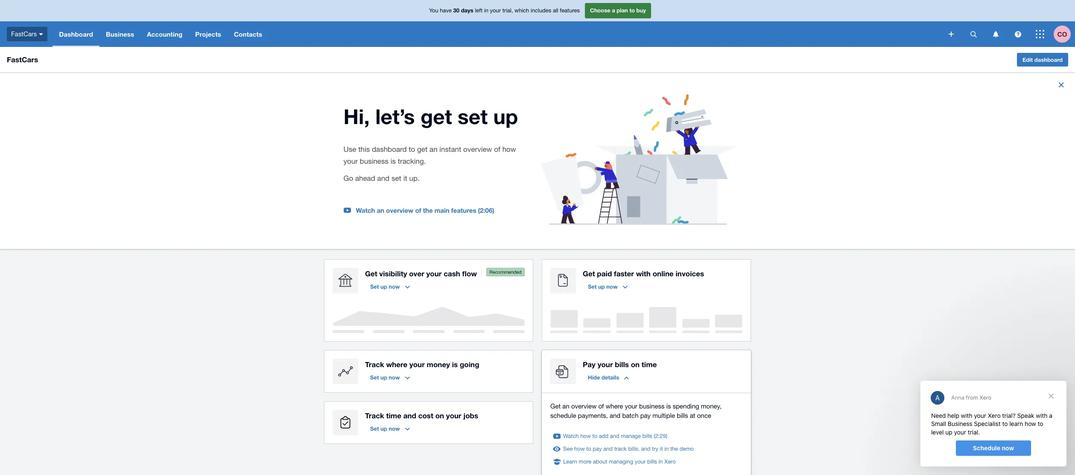 Task type: describe. For each thing, give the bounding box(es) containing it.
0 horizontal spatial the
[[423, 207, 433, 214]]

(2:06)
[[478, 207, 494, 214]]

bills down try
[[647, 459, 657, 465]]

get for get an overview of where your business is spending money, schedule payments, and batch pay multiple bills at once
[[550, 403, 561, 410]]

let's
[[375, 104, 415, 129]]

to inside 'link'
[[586, 446, 591, 452]]

to inside use this dashboard to get an instant overview of how your business is tracking.
[[409, 145, 415, 154]]

go
[[344, 174, 353, 183]]

is inside use this dashboard to get an instant overview of how your business is tracking.
[[391, 157, 396, 166]]

track where your money is going
[[365, 360, 479, 369]]

business
[[106, 30, 134, 38]]

and left track
[[603, 446, 613, 452]]

invoices preview bar graph image
[[550, 307, 743, 333]]

invoices
[[676, 269, 704, 278]]

schedule
[[550, 412, 576, 420]]

managing
[[609, 459, 633, 465]]

watch how to add and manage bills (2:29)
[[563, 433, 667, 440]]

edit dashboard button
[[1017, 53, 1068, 67]]

svg image inside the fastcars popup button
[[39, 33, 43, 35]]

dashboard link
[[53, 21, 99, 47]]

set up now button for track time and cost on your jobs
[[365, 422, 415, 436]]

banking icon image
[[333, 268, 358, 294]]

set up now button down visibility
[[365, 280, 415, 294]]

bills left (2:29)
[[642, 433, 652, 440]]

about
[[593, 459, 607, 465]]

online
[[653, 269, 674, 278]]

in inside you have 30 days left in your trial, which includes all features
[[484, 7, 488, 14]]

ahead
[[355, 174, 375, 183]]

1 horizontal spatial svg image
[[993, 31, 999, 37]]

includes
[[531, 7, 551, 14]]

get inside use this dashboard to get an instant overview of how your business is tracking.
[[417, 145, 428, 154]]

recommended icon image
[[486, 268, 525, 277]]

fastcars inside popup button
[[11, 30, 37, 37]]

set for get paid faster with online invoices
[[588, 283, 597, 290]]

use
[[344, 145, 356, 154]]

learn
[[563, 459, 577, 465]]

features inside you have 30 days left in your trial, which includes all features
[[560, 7, 580, 14]]

spending
[[673, 403, 699, 410]]

0 vertical spatial on
[[631, 360, 640, 369]]

up for track where your money is going
[[380, 374, 387, 381]]

projects icon image
[[333, 410, 358, 436]]

this
[[358, 145, 370, 154]]

projects
[[195, 30, 221, 38]]

1 vertical spatial on
[[435, 411, 444, 420]]

watch how to add and manage bills (2:29) link
[[563, 432, 667, 441]]

demo
[[680, 446, 694, 452]]

learn more about managing your bills in xero link
[[563, 458, 676, 467]]

multiple
[[653, 412, 675, 420]]

track for track where your money is going
[[365, 360, 384, 369]]

flow
[[462, 269, 477, 278]]

dashboard
[[59, 30, 93, 38]]

paid
[[597, 269, 612, 278]]

track
[[614, 446, 627, 452]]

hide details
[[588, 374, 619, 381]]

try
[[652, 446, 658, 452]]

now for track time and cost on your jobs
[[389, 426, 400, 432]]

co
[[1058, 30, 1067, 38]]

money,
[[701, 403, 722, 410]]

all
[[553, 7, 558, 14]]

use this dashboard to get an instant overview of how your business is tracking.
[[344, 145, 516, 166]]

bills icon image
[[550, 359, 576, 385]]

track time and cost on your jobs
[[365, 411, 478, 420]]

which
[[515, 7, 529, 14]]

see how to pay and track bills, and try it in the demo
[[563, 446, 694, 452]]

of inside use this dashboard to get an instant overview of how your business is tracking.
[[494, 145, 500, 154]]

close image
[[1055, 78, 1068, 92]]

xero
[[664, 459, 676, 465]]

track money icon image
[[333, 359, 358, 385]]

edit
[[1023, 56, 1033, 63]]

your left "money"
[[409, 360, 425, 369]]

main
[[435, 207, 449, 214]]

invoices icon image
[[550, 268, 576, 294]]

set up now button for get paid faster with online invoices
[[583, 280, 633, 294]]

to inside banner
[[630, 7, 635, 14]]

over
[[409, 269, 424, 278]]

with
[[636, 269, 651, 278]]

and inside get an overview of where your business is spending money, schedule payments, and batch pay multiple bills at once
[[610, 412, 621, 420]]

get paid faster with online invoices
[[583, 269, 704, 278]]

fastcars button
[[0, 21, 53, 47]]

watch for watch how to add and manage bills (2:29)
[[563, 433, 579, 440]]

it inside "see how to pay and track bills, and try it in the demo" 'link'
[[660, 446, 663, 452]]

set up now button for track where your money is going
[[365, 371, 415, 385]]

cash
[[444, 269, 460, 278]]

get an overview of where your business is spending money, schedule payments, and batch pay multiple bills at once
[[550, 403, 722, 420]]

hi, let's get set up
[[344, 104, 518, 129]]

get for get visibility over your cash flow
[[365, 269, 377, 278]]

accounting
[[147, 30, 182, 38]]

dashboard inside use this dashboard to get an instant overview of how your business is tracking.
[[372, 145, 407, 154]]

dashboard inside button
[[1035, 56, 1063, 63]]

details
[[602, 374, 619, 381]]

hide details button
[[583, 371, 634, 385]]

set for get
[[458, 104, 488, 129]]

your left the jobs
[[446, 411, 461, 420]]

projects button
[[189, 21, 228, 47]]

batch
[[622, 412, 639, 420]]

have
[[440, 7, 452, 14]]

faster
[[614, 269, 634, 278]]

now for track where your money is going
[[389, 374, 400, 381]]

cost
[[418, 411, 433, 420]]

hi,
[[344, 104, 370, 129]]

a
[[612, 7, 615, 14]]

bills inside get an overview of where your business is spending money, schedule payments, and batch pay multiple bills at once
[[677, 412, 688, 420]]

an for watch
[[377, 207, 384, 214]]

business button
[[99, 21, 141, 47]]

choose
[[590, 7, 610, 14]]

business inside use this dashboard to get an instant overview of how your business is tracking.
[[360, 157, 389, 166]]

jobs
[[463, 411, 478, 420]]

up for get paid faster with online invoices
[[598, 283, 605, 290]]

0 horizontal spatial it
[[403, 174, 407, 183]]

watch an overview of the main features (2:06)
[[356, 207, 494, 214]]

go ahead and set it up.
[[344, 174, 420, 183]]

and right "ahead"
[[377, 174, 390, 183]]



Task type: vqa. For each thing, say whether or not it's contained in the screenshot.
"Login History" element
no



Task type: locate. For each thing, give the bounding box(es) containing it.
the left "demo"
[[670, 446, 678, 452]]

set up now button down track where your money is going
[[365, 371, 415, 385]]

1 horizontal spatial on
[[631, 360, 640, 369]]

your right over
[[426, 269, 442, 278]]

0 vertical spatial where
[[386, 360, 407, 369]]

1 vertical spatial fastcars
[[7, 55, 38, 64]]

1 vertical spatial an
[[377, 207, 384, 214]]

get up tracking.
[[417, 145, 428, 154]]

set for track where your money is going
[[370, 374, 379, 381]]

0 vertical spatial is
[[391, 157, 396, 166]]

set up now button down track time and cost on your jobs
[[365, 422, 415, 436]]

0 vertical spatial track
[[365, 360, 384, 369]]

track right projects icon
[[365, 411, 384, 420]]

2 vertical spatial is
[[666, 403, 671, 410]]

on up the hide details button
[[631, 360, 640, 369]]

contacts button
[[228, 21, 269, 47]]

features right all
[[560, 7, 580, 14]]

set for track time and cost on your jobs
[[370, 426, 379, 432]]

get
[[421, 104, 452, 129], [417, 145, 428, 154]]

instant
[[440, 145, 461, 154]]

it left up.
[[403, 174, 407, 183]]

tracking.
[[398, 157, 426, 166]]

where up batch
[[606, 403, 623, 410]]

now down track time and cost on your jobs
[[389, 426, 400, 432]]

your up batch
[[625, 403, 637, 410]]

how for see
[[574, 446, 585, 452]]

0 horizontal spatial set
[[392, 174, 401, 183]]

is
[[391, 157, 396, 166], [452, 360, 458, 369], [666, 403, 671, 410]]

svg image
[[1036, 30, 1044, 38], [970, 31, 977, 37], [993, 31, 999, 37]]

0 vertical spatial watch
[[356, 207, 375, 214]]

1 horizontal spatial watch
[[563, 433, 579, 440]]

now for get paid faster with online invoices
[[606, 283, 618, 290]]

set right projects icon
[[370, 426, 379, 432]]

0 horizontal spatial svg image
[[39, 33, 43, 35]]

and right add
[[610, 433, 619, 440]]

set up now button
[[365, 280, 415, 294], [583, 280, 633, 294], [365, 371, 415, 385], [365, 422, 415, 436]]

set up now down track time and cost on your jobs
[[370, 426, 400, 432]]

set up now for track where your money is going
[[370, 374, 400, 381]]

of
[[494, 145, 500, 154], [415, 207, 421, 214], [598, 403, 604, 410]]

watch an overview of the main features (2:06) button
[[356, 207, 494, 214]]

bills
[[615, 360, 629, 369], [677, 412, 688, 420], [642, 433, 652, 440], [647, 459, 657, 465]]

at
[[690, 412, 695, 420]]

get left visibility
[[365, 269, 377, 278]]

see
[[563, 446, 573, 452]]

your up hide details
[[598, 360, 613, 369]]

now
[[389, 283, 400, 290], [606, 283, 618, 290], [389, 374, 400, 381], [389, 426, 400, 432]]

to
[[630, 7, 635, 14], [409, 145, 415, 154], [593, 433, 597, 440], [586, 446, 591, 452]]

an
[[430, 145, 438, 154], [377, 207, 384, 214], [563, 403, 570, 410]]

1 horizontal spatial where
[[606, 403, 623, 410]]

overview
[[463, 145, 492, 154], [386, 207, 413, 214], [571, 403, 597, 410]]

1 horizontal spatial business
[[639, 403, 665, 410]]

1 horizontal spatial an
[[430, 145, 438, 154]]

how inside 'link'
[[574, 446, 585, 452]]

you have 30 days left in your trial, which includes all features
[[429, 7, 580, 14]]

1 horizontal spatial get
[[550, 403, 561, 410]]

your
[[490, 7, 501, 14], [344, 157, 358, 166], [426, 269, 442, 278], [409, 360, 425, 369], [598, 360, 613, 369], [625, 403, 637, 410], [446, 411, 461, 420], [635, 459, 646, 465]]

1 vertical spatial get
[[417, 145, 428, 154]]

1 horizontal spatial is
[[452, 360, 458, 369]]

0 vertical spatial in
[[484, 7, 488, 14]]

set up now down visibility
[[370, 283, 400, 290]]

pay
[[583, 360, 596, 369]]

0 horizontal spatial overview
[[386, 207, 413, 214]]

1 horizontal spatial overview
[[463, 145, 492, 154]]

svg image
[[1015, 31, 1021, 37], [949, 32, 954, 37], [39, 33, 43, 35]]

1 vertical spatial how
[[580, 433, 591, 440]]

0 horizontal spatial get
[[365, 269, 377, 278]]

an down go ahead and set it up.
[[377, 207, 384, 214]]

days
[[461, 7, 473, 14]]

1 vertical spatial the
[[670, 446, 678, 452]]

dashboard
[[1035, 56, 1063, 63], [372, 145, 407, 154]]

set up now for get paid faster with online invoices
[[588, 283, 618, 290]]

2 vertical spatial in
[[659, 459, 663, 465]]

to up tracking.
[[409, 145, 415, 154]]

get
[[365, 269, 377, 278], [583, 269, 595, 278], [550, 403, 561, 410]]

0 vertical spatial features
[[560, 7, 580, 14]]

get up the schedule
[[550, 403, 561, 410]]

0 vertical spatial set
[[458, 104, 488, 129]]

0 vertical spatial business
[[360, 157, 389, 166]]

payments,
[[578, 412, 608, 420]]

0 horizontal spatial pay
[[593, 446, 602, 452]]

in inside 'link'
[[664, 446, 669, 452]]

it right try
[[660, 446, 663, 452]]

0 vertical spatial overview
[[463, 145, 492, 154]]

in
[[484, 7, 488, 14], [664, 446, 669, 452], [659, 459, 663, 465]]

of inside get an overview of where your business is spending money, schedule payments, and batch pay multiple bills at once
[[598, 403, 604, 410]]

1 horizontal spatial features
[[560, 7, 580, 14]]

to up more
[[586, 446, 591, 452]]

accounting button
[[141, 21, 189, 47]]

set left up.
[[392, 174, 401, 183]]

set up now down paid
[[588, 283, 618, 290]]

set up instant
[[458, 104, 488, 129]]

your left trial,
[[490, 7, 501, 14]]

now down visibility
[[389, 283, 400, 290]]

get inside get an overview of where your business is spending money, schedule payments, and batch pay multiple bills at once
[[550, 403, 561, 410]]

money
[[427, 360, 450, 369]]

1 horizontal spatial set
[[458, 104, 488, 129]]

2 track from the top
[[365, 411, 384, 420]]

contacts
[[234, 30, 262, 38]]

in right left
[[484, 7, 488, 14]]

where left "money"
[[386, 360, 407, 369]]

2 horizontal spatial of
[[598, 403, 604, 410]]

1 vertical spatial is
[[452, 360, 458, 369]]

set up now button down paid
[[583, 280, 633, 294]]

the inside 'link'
[[670, 446, 678, 452]]

banner containing co
[[0, 0, 1075, 47]]

1 vertical spatial overview
[[386, 207, 413, 214]]

banner
[[0, 0, 1075, 47]]

left
[[475, 7, 483, 14]]

0 horizontal spatial dashboard
[[372, 145, 407, 154]]

1 horizontal spatial of
[[494, 145, 500, 154]]

overview up payments,
[[571, 403, 597, 410]]

to left add
[[593, 433, 597, 440]]

see how to pay and track bills, and try it in the demo link
[[563, 445, 694, 454]]

now down track where your money is going
[[389, 374, 400, 381]]

1 vertical spatial track
[[365, 411, 384, 420]]

1 vertical spatial features
[[451, 207, 476, 214]]

learn more about managing your bills in xero
[[563, 459, 676, 465]]

up
[[493, 104, 518, 129], [380, 283, 387, 290], [598, 283, 605, 290], [380, 374, 387, 381], [380, 426, 387, 432]]

watch up see at the right
[[563, 433, 579, 440]]

1 vertical spatial of
[[415, 207, 421, 214]]

and left try
[[641, 446, 651, 452]]

0 horizontal spatial watch
[[356, 207, 375, 214]]

cartoon office workers image
[[541, 94, 738, 225]]

0 horizontal spatial is
[[391, 157, 396, 166]]

edit dashboard
[[1023, 56, 1063, 63]]

add
[[599, 433, 609, 440]]

1 vertical spatial pay
[[593, 446, 602, 452]]

2 horizontal spatial an
[[563, 403, 570, 410]]

1 track from the top
[[365, 360, 384, 369]]

co button
[[1054, 21, 1075, 47]]

pay right batch
[[640, 412, 651, 420]]

an inside get an overview of where your business is spending money, schedule payments, and batch pay multiple bills at once
[[563, 403, 570, 410]]

set right invoices icon
[[588, 283, 597, 290]]

is inside get an overview of where your business is spending money, schedule payments, and batch pay multiple bills at once
[[666, 403, 671, 410]]

0 horizontal spatial of
[[415, 207, 421, 214]]

and left cost at the bottom of the page
[[403, 411, 416, 420]]

1 horizontal spatial svg image
[[949, 32, 954, 37]]

dialog
[[921, 381, 1067, 467]]

where inside get an overview of where your business is spending money, schedule payments, and batch pay multiple bills at once
[[606, 403, 623, 410]]

1 horizontal spatial the
[[670, 446, 678, 452]]

2 horizontal spatial in
[[664, 446, 669, 452]]

1 horizontal spatial pay
[[640, 412, 651, 420]]

your inside get an overview of where your business is spending money, schedule payments, and batch pay multiple bills at once
[[625, 403, 637, 410]]

once
[[697, 412, 711, 420]]

choose a plan to buy
[[590, 7, 646, 14]]

how inside use this dashboard to get an instant overview of how your business is tracking.
[[502, 145, 516, 154]]

0 horizontal spatial where
[[386, 360, 407, 369]]

how
[[502, 145, 516, 154], [580, 433, 591, 440], [574, 446, 585, 452]]

pay up about
[[593, 446, 602, 452]]

0 vertical spatial fastcars
[[11, 30, 37, 37]]

1 vertical spatial watch
[[563, 433, 579, 440]]

1 horizontal spatial in
[[659, 459, 663, 465]]

2 horizontal spatial svg image
[[1036, 30, 1044, 38]]

bills,
[[628, 446, 640, 452]]

0 horizontal spatial svg image
[[970, 31, 977, 37]]

visibility
[[379, 269, 407, 278]]

1 vertical spatial set
[[392, 174, 401, 183]]

overview down up.
[[386, 207, 413, 214]]

your down the bills,
[[635, 459, 646, 465]]

set right track money icon
[[370, 374, 379, 381]]

overview inside get an overview of where your business is spending money, schedule payments, and batch pay multiple bills at once
[[571, 403, 597, 410]]

set for and
[[392, 174, 401, 183]]

up for track time and cost on your jobs
[[380, 426, 387, 432]]

it
[[403, 174, 407, 183], [660, 446, 663, 452]]

banking preview line graph image
[[333, 307, 525, 333]]

2 vertical spatial how
[[574, 446, 585, 452]]

overview right instant
[[463, 145, 492, 154]]

get left paid
[[583, 269, 595, 278]]

going
[[460, 360, 479, 369]]

1 horizontal spatial it
[[660, 446, 663, 452]]

0 vertical spatial get
[[421, 104, 452, 129]]

is left tracking.
[[391, 157, 396, 166]]

features right main
[[451, 207, 476, 214]]

trial,
[[502, 7, 513, 14]]

business inside get an overview of where your business is spending money, schedule payments, and batch pay multiple bills at once
[[639, 403, 665, 410]]

0 vertical spatial time
[[642, 360, 657, 369]]

your inside use this dashboard to get an instant overview of how your business is tracking.
[[344, 157, 358, 166]]

0 vertical spatial dashboard
[[1035, 56, 1063, 63]]

business up multiple
[[639, 403, 665, 410]]

up.
[[409, 174, 420, 183]]

and
[[377, 174, 390, 183], [403, 411, 416, 420], [610, 412, 621, 420], [610, 433, 619, 440], [603, 446, 613, 452], [641, 446, 651, 452]]

business
[[360, 157, 389, 166], [639, 403, 665, 410]]

track
[[365, 360, 384, 369], [365, 411, 384, 420]]

pay inside 'link'
[[593, 446, 602, 452]]

features
[[560, 7, 580, 14], [451, 207, 476, 214]]

buy
[[636, 7, 646, 14]]

0 vertical spatial the
[[423, 207, 433, 214]]

the left main
[[423, 207, 433, 214]]

how for watch
[[580, 433, 591, 440]]

2 vertical spatial overview
[[571, 403, 597, 410]]

watch down "ahead"
[[356, 207, 375, 214]]

now down paid
[[606, 283, 618, 290]]

is left going
[[452, 360, 458, 369]]

your down use
[[344, 157, 358, 166]]

1 vertical spatial business
[[639, 403, 665, 410]]

2 horizontal spatial svg image
[[1015, 31, 1021, 37]]

business down this
[[360, 157, 389, 166]]

0 horizontal spatial business
[[360, 157, 389, 166]]

an for get
[[563, 403, 570, 410]]

pay
[[640, 412, 651, 420], [593, 446, 602, 452]]

plan
[[617, 7, 628, 14]]

0 vertical spatial how
[[502, 145, 516, 154]]

pay your bills on time
[[583, 360, 657, 369]]

1 vertical spatial where
[[606, 403, 623, 410]]

of for get an overview of where your business is spending money, schedule payments, and batch pay multiple bills at once
[[598, 403, 604, 410]]

track right track money icon
[[365, 360, 384, 369]]

1 vertical spatial dashboard
[[372, 145, 407, 154]]

set
[[370, 283, 379, 290], [588, 283, 597, 290], [370, 374, 379, 381], [370, 426, 379, 432]]

on
[[631, 360, 640, 369], [435, 411, 444, 420]]

30
[[453, 7, 459, 14]]

1 vertical spatial it
[[660, 446, 663, 452]]

0 horizontal spatial an
[[377, 207, 384, 214]]

pay inside get an overview of where your business is spending money, schedule payments, and batch pay multiple bills at once
[[640, 412, 651, 420]]

0 horizontal spatial in
[[484, 7, 488, 14]]

bills down spending
[[677, 412, 688, 420]]

2 vertical spatial an
[[563, 403, 570, 410]]

get up instant
[[421, 104, 452, 129]]

in right try
[[664, 446, 669, 452]]

2 horizontal spatial overview
[[571, 403, 597, 410]]

manage
[[621, 433, 641, 440]]

0 horizontal spatial on
[[435, 411, 444, 420]]

1 horizontal spatial dashboard
[[1035, 56, 1063, 63]]

set up now for track time and cost on your jobs
[[370, 426, 400, 432]]

2 horizontal spatial is
[[666, 403, 671, 410]]

and left batch
[[610, 412, 621, 420]]

0 vertical spatial it
[[403, 174, 407, 183]]

1 horizontal spatial time
[[642, 360, 657, 369]]

2 horizontal spatial get
[[583, 269, 595, 278]]

get visibility over your cash flow
[[365, 269, 477, 278]]

set right the banking icon
[[370, 283, 379, 290]]

in left xero
[[659, 459, 663, 465]]

an up the schedule
[[563, 403, 570, 410]]

to left buy
[[630, 7, 635, 14]]

you
[[429, 7, 438, 14]]

is up multiple
[[666, 403, 671, 410]]

0 vertical spatial pay
[[640, 412, 651, 420]]

watch for watch an overview of the main features (2:06)
[[356, 207, 375, 214]]

0 horizontal spatial time
[[386, 411, 401, 420]]

hide
[[588, 374, 600, 381]]

(2:29)
[[654, 433, 667, 440]]

2 vertical spatial of
[[598, 403, 604, 410]]

bills up "details"
[[615, 360, 629, 369]]

overview for watch an overview of the main features (2:06)
[[386, 207, 413, 214]]

an inside use this dashboard to get an instant overview of how your business is tracking.
[[430, 145, 438, 154]]

get for get paid faster with online invoices
[[583, 269, 595, 278]]

0 horizontal spatial features
[[451, 207, 476, 214]]

0 vertical spatial of
[[494, 145, 500, 154]]

of for watch an overview of the main features (2:06)
[[415, 207, 421, 214]]

overview for get an overview of where your business is spending money, schedule payments, and batch pay multiple bills at once
[[571, 403, 597, 410]]

1 vertical spatial time
[[386, 411, 401, 420]]

an left instant
[[430, 145, 438, 154]]

on right cost at the bottom of the page
[[435, 411, 444, 420]]

track for track time and cost on your jobs
[[365, 411, 384, 420]]

0 vertical spatial an
[[430, 145, 438, 154]]

dashboard right edit
[[1035, 56, 1063, 63]]

dashboard right this
[[372, 145, 407, 154]]

overview inside use this dashboard to get an instant overview of how your business is tracking.
[[463, 145, 492, 154]]

the
[[423, 207, 433, 214], [670, 446, 678, 452]]

set up now
[[370, 283, 400, 290], [588, 283, 618, 290], [370, 374, 400, 381], [370, 426, 400, 432]]

your inside you have 30 days left in your trial, which includes all features
[[490, 7, 501, 14]]

1 vertical spatial in
[[664, 446, 669, 452]]

set up now down track where your money is going
[[370, 374, 400, 381]]

more
[[579, 459, 591, 465]]



